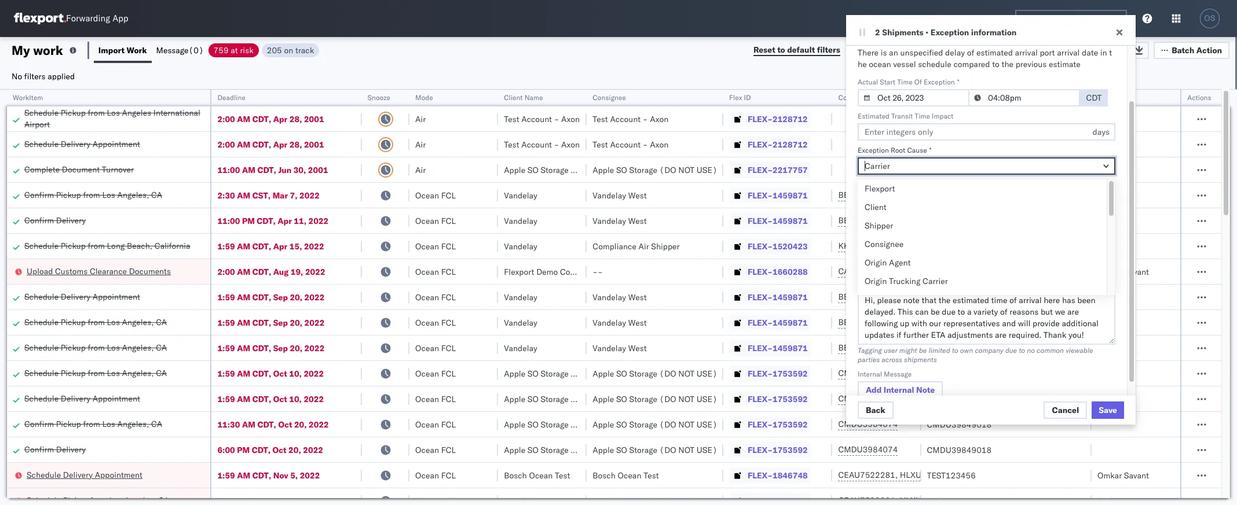 Task type: locate. For each thing, give the bounding box(es) containing it.
1 vertical spatial origin
[[865, 276, 887, 287]]

client inside button
[[504, 93, 523, 102]]

1 vertical spatial client
[[865, 202, 887, 213]]

0 vertical spatial schedule pickup from los angeles, ca link
[[24, 317, 167, 328]]

cmdu3984074 up back
[[839, 394, 898, 404]]

flex-2128712 down flex id button
[[748, 114, 808, 124]]

1 vertical spatial sep
[[273, 318, 288, 328]]

2 2128712 from the top
[[773, 139, 808, 150]]

use
[[907, 35, 918, 44]]

1 11:00 from the top
[[218, 165, 240, 175]]

3 sep from the top
[[273, 343, 288, 354]]

2 confirm pickup from los angeles, ca from the top
[[24, 419, 162, 430]]

2001 for complete document turnover
[[308, 165, 328, 175]]

consignee
[[593, 93, 626, 102], [865, 239, 904, 250], [560, 267, 599, 277]]

0 vertical spatial 2:00 am cdt, apr 28, 2001
[[218, 114, 324, 124]]

pickup for schedule pickup from long beach, california button
[[61, 241, 86, 251]]

time left of
[[898, 78, 913, 86]]

11:00 am cdt, jun 30, 2001
[[218, 165, 328, 175]]

to right reset
[[778, 45, 786, 55]]

estimated
[[858, 112, 890, 121]]

numbers up enter integers only number field
[[970, 93, 998, 102]]

numbers for mbl/mawb numbers
[[970, 93, 998, 102]]

1 1753592 from the top
[[773, 369, 808, 379]]

customs down origin trucking carrier
[[891, 295, 924, 305]]

numbers
[[872, 93, 900, 102], [970, 93, 998, 102]]

3 schedule pickup from los angeles, ca link from the top
[[24, 368, 167, 379]]

2128712 down flex id button
[[773, 114, 808, 124]]

11:00 pm cdt, apr 11, 2022
[[218, 216, 329, 226]]

confirm pickup from los angeles, ca link for 2:30 am cst, mar 7, 2022
[[24, 189, 162, 201]]

2001 down deadline button
[[304, 114, 324, 124]]

upload customs clearance documents link
[[27, 266, 171, 277]]

1 vertical spatial confirm delivery
[[24, 445, 86, 455]]

origin up export
[[865, 276, 887, 287]]

flex-2128712 for schedule pickup from los angeles international airport
[[748, 114, 808, 124]]

estimated
[[977, 48, 1013, 58]]

0 vertical spatial *
[[958, 78, 960, 86]]

1 vertical spatial agent
[[926, 295, 948, 305]]

* up mbl/mawb numbers
[[958, 78, 960, 86]]

1 cmdu3984074 from the top
[[839, 369, 898, 379]]

beau1234567, down external
[[839, 292, 898, 302]]

flex-2128712 for schedule delivery appointment
[[748, 139, 808, 150]]

pm down cst, at the left top
[[242, 216, 255, 226]]

1 horizontal spatial filters
[[817, 45, 841, 55]]

shipper right compliance
[[652, 241, 680, 252]]

2 28, from the top
[[290, 139, 302, 150]]

pm right 6:00 in the bottom of the page
[[237, 445, 250, 456]]

6 resize handle column header from the left
[[710, 90, 724, 506]]

cmdu39849018 up the test123456
[[928, 445, 992, 456]]

beau1234567, down export
[[839, 318, 898, 328]]

angeles, for third 'schedule pickup from los angeles, ca' button
[[122, 368, 154, 379]]

client for client
[[865, 202, 887, 213]]

mbl/mawb numbers button
[[922, 91, 1081, 103]]

5 beau1234567, bozo1234565, tcnu1234565 from the top
[[839, 343, 1018, 353]]

customs inside button
[[55, 266, 88, 277]]

2 confirm pickup from los angeles, ca button from the top
[[24, 419, 162, 431]]

0 horizontal spatial numbers
[[872, 93, 900, 102]]

flexport down viewable parties
[[869, 257, 895, 265]]

0 vertical spatial shipper
[[865, 221, 894, 231]]

kkfu7750073,
[[839, 241, 898, 251]]

1 horizontal spatial time
[[915, 112, 931, 121]]

1:59 am cdt, sep 20, 2022 for second 'schedule pickup from los angeles, ca' button from the top of the page
[[218, 343, 325, 354]]

apr up jun
[[273, 139, 288, 150]]

0 vertical spatial 1:59 am cdt, sep 20, 2022
[[218, 292, 325, 303]]

1 horizontal spatial client
[[865, 202, 887, 213]]

0 vertical spatial confirm pickup from los angeles, ca link
[[24, 189, 162, 201]]

customs
[[55, 266, 88, 277], [891, 295, 924, 305]]

origin down kkfu7750073,
[[865, 258, 887, 268]]

from inside schedule pickup from los angeles international airport
[[88, 107, 105, 118]]

2 vertical spatial schedule pickup from los angeles, ca
[[24, 368, 167, 379]]

0 vertical spatial omkar savant
[[1098, 267, 1150, 277]]

6 1:59 from the top
[[218, 394, 235, 405]]

jun
[[278, 165, 292, 175]]

20, for first 'schedule pickup from los angeles, ca' button from the top of the page schedule pickup from los angeles, ca link
[[290, 318, 303, 328]]

0 horizontal spatial filters
[[24, 71, 46, 81]]

0 vertical spatial customs
[[55, 266, 88, 277]]

11 ocean fcl from the top
[[416, 445, 456, 456]]

0 vertical spatial exception
[[931, 27, 970, 38]]

origin
[[865, 258, 887, 268], [865, 276, 887, 287]]

2 cmdu39849018 from the top
[[928, 394, 992, 405]]

1 vertical spatial 10,
[[289, 394, 302, 405]]

filters inside button
[[817, 45, 841, 55]]

partner
[[945, 257, 968, 265]]

beau1234567, bozo1234565, tcnu1234565 up be
[[839, 318, 1018, 328]]

document
[[62, 164, 100, 175]]

Enter integers only number field
[[858, 123, 1116, 141]]

workitem button
[[7, 91, 199, 103]]

1 bozo1234565, from the top
[[900, 190, 959, 201]]

flexport
[[865, 184, 896, 194], [869, 257, 895, 265], [504, 267, 535, 277]]

1:59 am cdt, oct 10, 2022 for schedule pickup from los angeles, ca
[[218, 369, 324, 379]]

confirm for 6:00 pm cdt, oct 20, 2022
[[24, 445, 54, 455]]

2 savant from the top
[[1125, 471, 1150, 481]]

0 vertical spatial agent
[[890, 258, 911, 268]]

4 resize handle column header from the left
[[485, 90, 498, 506]]

1 vertical spatial 2001
[[304, 139, 324, 150]]

2 confirm from the top
[[24, 215, 54, 226]]

1 1:59 am cdt, sep 20, 2022 from the top
[[218, 292, 325, 303]]

1 vertical spatial time
[[915, 112, 931, 121]]

1753592 for schedule pickup from los angeles, ca
[[773, 369, 808, 379]]

2 vandelay west from the top
[[593, 216, 647, 226]]

0 vertical spatial --
[[928, 165, 938, 175]]

cmdu39849018 for confirm delivery
[[928, 445, 992, 456]]

bozo1234565, up 'shipments'
[[900, 343, 959, 353]]

2:00 for schedule pickup from los angeles international airport
[[218, 114, 235, 124]]

2 vertical spatial 1:59 am cdt, sep 20, 2022
[[218, 343, 325, 354]]

beau1234567, bozo1234565, tcnu1234565 for confirm pickup from los angeles, ca link related to 2:30 am cst, mar 7, 2022
[[839, 190, 1018, 201]]

11:00 down 2:30
[[218, 216, 240, 226]]

pickup inside button
[[61, 241, 86, 251]]

0 vertical spatial consignee
[[593, 93, 626, 102]]

list box
[[858, 180, 1107, 506]]

estimated transit time impact
[[858, 112, 954, 121]]

1 cmdu39849018 from the top
[[928, 369, 992, 379]]

(do
[[571, 165, 588, 175], [660, 165, 677, 175], [571, 369, 588, 379], [660, 369, 677, 379], [571, 394, 588, 405], [660, 394, 677, 405], [571, 420, 588, 430], [660, 420, 677, 430], [571, 445, 588, 456], [660, 445, 677, 456]]

2 vertical spatial consignee
[[560, 267, 599, 277]]

0 horizontal spatial internal
[[858, 370, 883, 379]]

2:00 am cdt, apr 28, 2001 up 11:00 am cdt, jun 30, 2001
[[218, 139, 324, 150]]

0 vertical spatial 0191967788
[[928, 114, 978, 124]]

schedule inside schedule pickup from los angeles international airport
[[24, 107, 59, 118]]

2 11:00 from the top
[[218, 216, 240, 226]]

-- down the cause
[[928, 165, 938, 175]]

1 numbers from the left
[[872, 93, 900, 102]]

west for first 'schedule pickup from los angeles, ca' button from the top of the page
[[629, 318, 647, 328]]

0 horizontal spatial customs
[[55, 266, 88, 277]]

0 vertical spatial client
[[504, 93, 523, 102]]

california
[[155, 241, 190, 251]]

Search Work text field
[[848, 41, 974, 59]]

compliance
[[593, 241, 637, 252]]

11:00 for 11:00 pm cdt, apr 11, 2022
[[218, 216, 240, 226]]

10 flex- from the top
[[748, 343, 773, 354]]

omkar for test123456
[[1098, 471, 1123, 481]]

20, for schedule pickup from los angeles, ca link corresponding to second 'schedule pickup from los angeles, ca' button from the top of the page
[[290, 343, 303, 354]]

bozo1234565, for second 'schedule pickup from los angeles, ca' button from the top of the page
[[900, 343, 959, 353]]

1 vertical spatial consignee
[[865, 239, 904, 250]]

flex1459871 down carrier
[[928, 292, 982, 303]]

beau1234567, bozo1234565, tcnu1234565 down carrier
[[839, 292, 1018, 302]]

client left 'name'
[[504, 93, 523, 102]]

0191967788 down impact
[[928, 139, 978, 150]]

flex-1459871
[[748, 190, 808, 201], [748, 216, 808, 226], [748, 292, 808, 303], [748, 318, 808, 328], [748, 343, 808, 354]]

message up export customs agent
[[886, 279, 914, 288]]

2 sep from the top
[[273, 318, 288, 328]]

2 schedule pickup from los angeles, ca link from the top
[[24, 342, 167, 354]]

0 vertical spatial 2:00
[[218, 114, 235, 124]]

0 vertical spatial schedule pickup from los angeles, ca button
[[24, 317, 167, 329]]

4 ocean fcl from the top
[[416, 267, 456, 277]]

vessel
[[894, 59, 916, 70]]

shipments
[[883, 27, 924, 38]]

client down the attach files
[[865, 202, 887, 213]]

cmdu3984074 up ceau7522281,
[[839, 445, 898, 455]]

apr left 15, at the left of the page
[[273, 241, 288, 252]]

* right the cause
[[930, 146, 932, 155]]

flex-1753592 for confirm pickup from los angeles, ca
[[748, 420, 808, 430]]

2 vertical spatial 2001
[[308, 165, 328, 175]]

3 bozo1234565, from the top
[[900, 292, 959, 302]]

1459871
[[773, 190, 808, 201], [773, 216, 808, 226], [773, 292, 808, 303], [773, 318, 808, 328], [773, 343, 808, 354]]

schedule pickup from los angeles, ca for first 'schedule pickup from los angeles, ca' button from the top of the page
[[24, 317, 167, 328]]

pickup for schedule pickup from los angeles international airport button
[[61, 107, 86, 118]]

apr for confirm delivery
[[278, 216, 292, 226]]

1 vertical spatial savant
[[1125, 471, 1150, 481]]

company
[[975, 347, 1004, 355]]

cmdu39849018 for schedule delivery appointment
[[928, 394, 992, 405]]

beau1234567, up parties on the bottom of page
[[839, 343, 898, 353]]

1 schedule pickup from los angeles, ca from the top
[[24, 317, 167, 328]]

cancel button
[[1044, 402, 1088, 419]]

customs inside list box
[[891, 295, 924, 305]]

resize handle column header for consignee
[[710, 90, 724, 506]]

2128712 up 2217757
[[773, 139, 808, 150]]

1 vertical spatial 2128712
[[773, 139, 808, 150]]

1 vertical spatial confirm pickup from los angeles, ca link
[[24, 419, 162, 430]]

1 vertical spatial 1:59 am cdt, sep 20, 2022
[[218, 318, 325, 328]]

2 confirm delivery button from the top
[[24, 444, 86, 457]]

1 1:59 from the top
[[218, 241, 235, 252]]

1 vertical spatial exception
[[924, 78, 955, 86]]

1 vertical spatial confirm pickup from los angeles, ca button
[[24, 419, 162, 431]]

air for schedule delivery appointment
[[416, 139, 426, 150]]

2128712 for schedule pickup from los angeles international airport
[[773, 114, 808, 124]]

bozo1234565, up be
[[900, 318, 959, 328]]

4 west from the top
[[629, 318, 647, 328]]

0 vertical spatial origin
[[865, 258, 887, 268]]

1 horizontal spatial customs
[[891, 295, 924, 305]]

reset to default filters button
[[747, 41, 848, 59]]

1 vertical spatial confirm pickup from los angeles, ca
[[24, 419, 162, 430]]

flexport left demo
[[504, 267, 535, 277]]

oct for confirm delivery
[[273, 445, 287, 456]]

8 flex- from the top
[[748, 292, 773, 303]]

deadline button
[[212, 91, 350, 103]]

0 vertical spatial flex-2128712
[[748, 114, 808, 124]]

bozo1234565, up ljiu1111116,
[[900, 216, 959, 226]]

0 horizontal spatial agent
[[890, 258, 911, 268]]

schedule for schedule delivery appointment button associated with 1:59 am cdt, sep 20, 2022
[[24, 292, 59, 302]]

yao liu
[[1098, 114, 1125, 124]]

20, for schedule delivery appointment link related to 1:59 am cdt, sep 20, 2022
[[290, 292, 303, 303]]

confirm delivery for 6:00
[[24, 445, 86, 455]]

3 beau1234567, from the top
[[839, 292, 898, 302]]

0 vertical spatial 2001
[[304, 114, 324, 124]]

fcl for third 'schedule pickup from los angeles, ca' button's schedule pickup from los angeles, ca link
[[441, 369, 456, 379]]

2 confirm pickup from los angeles, ca link from the top
[[24, 419, 162, 430]]

message right the work
[[156, 45, 189, 55]]

viewable parties
[[858, 239, 910, 247]]

30,
[[294, 165, 306, 175]]

1:59 am cdt, apr 15, 2022
[[218, 241, 324, 252]]

savant for test123456
[[1125, 471, 1150, 481]]

time
[[898, 78, 913, 86], [915, 112, 931, 121]]

1 beau1234567, from the top
[[839, 190, 898, 201]]

2 vertical spatial message
[[884, 370, 912, 379]]

1 horizontal spatial shipper
[[865, 221, 894, 231]]

export
[[865, 295, 889, 305]]

list box containing flexport
[[858, 180, 1107, 506]]

0 vertical spatial confirm delivery
[[24, 215, 86, 226]]

hlxu6269489,
[[900, 471, 960, 481]]

2 1:59 am cdt, oct 10, 2022 from the top
[[218, 394, 324, 405]]

flex1459871 up own
[[928, 318, 982, 328]]

beau1234567, up viewable
[[839, 216, 898, 226]]

flexport down exception root cause *
[[865, 184, 896, 194]]

beau1234567, bozo1234565, tcnu1234565 up ljiu1111116,
[[839, 216, 1018, 226]]

1 vertical spatial --
[[593, 267, 603, 277]]

customs right upload
[[55, 266, 88, 277]]

2001 right "30,"
[[308, 165, 328, 175]]

1 vertical spatial flex-2128712
[[748, 139, 808, 150]]

confirm for 2:30 am cst, mar 7, 2022
[[24, 190, 54, 200]]

5 west from the top
[[629, 343, 647, 354]]

ljiu1111116,
[[900, 241, 954, 251]]

2 vertical spatial flex1459871
[[928, 343, 982, 354]]

0 vertical spatial 11:00
[[218, 165, 240, 175]]

1 vertical spatial 2:00 am cdt, apr 28, 2001
[[218, 139, 324, 150]]

0 vertical spatial schedule pickup from los angeles, ca
[[24, 317, 167, 328]]

3 west from the top
[[629, 292, 647, 303]]

to left no
[[1019, 347, 1026, 355]]

unspecified
[[901, 48, 944, 58]]

1 10, from the top
[[289, 369, 302, 379]]

agent up trucking
[[890, 258, 911, 268]]

omkar savant for test123456
[[1098, 471, 1150, 481]]

flex-1520423
[[748, 241, 808, 252]]

ca
[[151, 190, 162, 200], [156, 317, 167, 328], [156, 343, 167, 353], [156, 368, 167, 379], [151, 419, 162, 430]]

west for second 'schedule pickup from los angeles, ca' button from the top of the page
[[629, 343, 647, 354]]

1 horizontal spatial bosch ocean test
[[593, 471, 659, 481]]

beau1234567, bozo1234565, tcnu1234565 down the files
[[839, 190, 1018, 201]]

1753592
[[773, 369, 808, 379], [773, 394, 808, 405], [773, 420, 808, 430], [773, 445, 808, 456]]

0 vertical spatial confirm delivery link
[[24, 215, 86, 226]]

28,
[[290, 114, 302, 124], [290, 139, 302, 150]]

0 vertical spatial internal
[[858, 370, 883, 379]]

1753592 for confirm delivery
[[773, 445, 808, 456]]

international
[[153, 107, 200, 118]]

2 2:00 am cdt, apr 28, 2001 from the top
[[218, 139, 324, 150]]

own
[[961, 347, 974, 355]]

client inside list box
[[865, 202, 887, 213]]

confirm delivery link
[[24, 215, 86, 226], [24, 444, 86, 456]]

client name button
[[498, 91, 576, 103]]

2:00 am cdt, aug 19, 2022
[[218, 267, 325, 277]]

1 vertical spatial 1:59 am cdt, oct 10, 2022
[[218, 394, 324, 405]]

11:00 for 11:00 am cdt, jun 30, 2001
[[218, 165, 240, 175]]

1 schedule pickup from los angeles, ca link from the top
[[24, 317, 167, 328]]

of
[[915, 78, 922, 86]]

0 horizontal spatial --
[[593, 267, 603, 277]]

9 resize handle column header from the left
[[1078, 90, 1092, 506]]

from inside button
[[88, 241, 105, 251]]

1:59 am cdt, sep 20, 2022 for schedule delivery appointment button associated with 1:59 am cdt, sep 20, 2022
[[218, 292, 325, 303]]

arrival up previous
[[1016, 48, 1038, 58]]

flex-2128712 up 'flex-2217757'
[[748, 139, 808, 150]]

confirm pickup from los angeles, ca button
[[24, 189, 162, 202], [24, 419, 162, 431]]

pickup for confirm pickup from los angeles, ca button related to 11:30
[[56, 419, 81, 430]]

1 vertical spatial flex1459871
[[928, 318, 982, 328]]

exception up the mbl/mawb
[[924, 78, 955, 86]]

bozo1234565, down carrier
[[900, 292, 959, 302]]

1 vertical spatial customs
[[891, 295, 924, 305]]

5 beau1234567, from the top
[[839, 343, 898, 353]]

t
[[1110, 48, 1113, 58]]

exception up "delay"
[[931, 27, 970, 38]]

shipper inside list box
[[865, 221, 894, 231]]

1 flex-1753592 from the top
[[748, 369, 808, 379]]

start
[[880, 78, 896, 86]]

1 vertical spatial pm
[[237, 445, 250, 456]]

12 ocean fcl from the top
[[416, 471, 456, 481]]

fcl for confirm pickup from los angeles, ca link related to 2:30 am cst, mar 7, 2022
[[441, 190, 456, 201]]

savant for ymluw236679313
[[1125, 267, 1150, 277]]

schedule pickup from long beach, california
[[24, 241, 190, 251]]

4 cmdu3984074 from the top
[[839, 445, 898, 455]]

28, for schedule delivery appointment
[[290, 139, 302, 150]]

7 fcl from the top
[[441, 343, 456, 354]]

flex-1660288 button
[[730, 264, 811, 280], [730, 264, 811, 280]]

1 vertical spatial omkar savant
[[1098, 471, 1150, 481]]

file exception button
[[1022, 41, 1101, 59], [1022, 41, 1101, 59]]

2 10, from the top
[[289, 394, 302, 405]]

internal inside button
[[884, 385, 915, 396]]

client for client name
[[504, 93, 523, 102]]

1 flex-2128712 from the top
[[748, 114, 808, 124]]

MMM D, YYYY text field
[[858, 89, 970, 107]]

confirm delivery button for 11:00
[[24, 215, 86, 227]]

2:00 am cdt, apr 28, 2001 for schedule pickup from los angeles international airport
[[218, 114, 324, 124]]

4 fcl from the top
[[441, 267, 456, 277]]

2001 up "30,"
[[304, 139, 324, 150]]

cmdu3984074 down back button
[[839, 420, 898, 430]]

1 0191967788 from the top
[[928, 114, 978, 124]]

1 vertical spatial omkar
[[1098, 471, 1123, 481]]

resize handle column header for container numbers
[[908, 90, 922, 506]]

0 horizontal spatial shipper
[[652, 241, 680, 252]]

confirm pickup from los angeles, ca for 2:30
[[24, 190, 162, 200]]

internal down parties on the bottom of page
[[858, 370, 883, 379]]

1 horizontal spatial internal
[[884, 385, 915, 396]]

0 vertical spatial 2128712
[[773, 114, 808, 124]]

internal
[[858, 370, 883, 379], [884, 385, 915, 396]]

1 vertical spatial flexport
[[869, 257, 895, 265]]

2 cmdu3984074 from the top
[[839, 394, 898, 404]]

1459871 for schedule delivery appointment button associated with 1:59 am cdt, sep 20, 2022
[[773, 292, 808, 303]]

Carrier text field
[[858, 158, 1116, 175]]

3 fcl from the top
[[441, 241, 456, 252]]

file
[[1039, 45, 1054, 55]]

message down across
[[884, 370, 912, 379]]

aug
[[273, 267, 289, 277]]

11 fcl from the top
[[441, 445, 456, 456]]

6 fcl from the top
[[441, 318, 456, 328]]

6:00 pm cdt, oct 20, 2022
[[218, 445, 323, 456]]

to down estimated
[[993, 59, 1000, 70]]

os
[[1205, 14, 1216, 23]]

2 origin from the top
[[865, 276, 887, 287]]

2 confirm delivery from the top
[[24, 445, 86, 455]]

beau1234567, bozo1234565, tcnu1234565 up 'shipments'
[[839, 343, 1018, 353]]

confirm delivery button for 6:00
[[24, 444, 86, 457]]

2 numbers from the left
[[970, 93, 998, 102]]

1 horizontal spatial arrival
[[1058, 48, 1080, 58]]

not
[[590, 165, 606, 175], [679, 165, 695, 175], [590, 369, 606, 379], [679, 369, 695, 379], [590, 394, 606, 405], [679, 394, 695, 405], [590, 420, 606, 430], [679, 420, 695, 430], [590, 445, 606, 456], [679, 445, 695, 456]]

confirm delivery button
[[24, 215, 86, 227], [24, 444, 86, 457]]

confirm pickup from los angeles, ca for 11:30
[[24, 419, 162, 430]]

1 omkar savant from the top
[[1098, 267, 1150, 277]]

complete
[[24, 164, 60, 175]]

2 vertical spatial schedule pickup from los angeles, ca button
[[24, 368, 167, 380]]

pickup inside schedule pickup from los angeles international airport
[[61, 107, 86, 118]]

agent down carrier
[[926, 295, 948, 305]]

205
[[267, 45, 282, 55]]

flexport button
[[864, 254, 899, 268]]

3 1:59 am cdt, sep 20, 2022 from the top
[[218, 343, 325, 354]]

numbers down "start"
[[872, 93, 900, 102]]

apr for schedule pickup from los angeles international airport
[[273, 114, 288, 124]]

filters right default
[[817, 45, 841, 55]]

confirm pickup from los angeles, ca button for 11:30
[[24, 419, 162, 431]]

mbl/mawb numbers
[[928, 93, 998, 102]]

-- down compliance
[[593, 267, 603, 277]]

0191967788 down the mbl/mawb
[[928, 114, 978, 124]]

flex-2217757 button
[[730, 162, 811, 178], [730, 162, 811, 178]]

14 flex- from the top
[[748, 445, 773, 456]]

cmdu3984074 down parties on the bottom of page
[[839, 369, 898, 379]]

0 vertical spatial flexport
[[865, 184, 896, 194]]

2:00 am cdt, apr 28, 2001 down deadline button
[[218, 114, 324, 124]]

bozo1234565, down the cause
[[900, 190, 959, 201]]

apr down deadline button
[[273, 114, 288, 124]]

arrival up estimate
[[1058, 48, 1080, 58]]

turnover
[[102, 164, 134, 175]]

exception left root
[[858, 146, 889, 155]]

0 vertical spatial 1:59 am cdt, oct 10, 2022
[[218, 369, 324, 379]]

4 flex- from the top
[[748, 190, 773, 201]]

1 vertical spatial internal
[[884, 385, 915, 396]]

0 vertical spatial confirm pickup from los angeles, ca
[[24, 190, 162, 200]]

shipper up viewable parties
[[865, 221, 894, 231]]

1 confirm pickup from los angeles, ca link from the top
[[24, 189, 162, 201]]

0 vertical spatial flex1459871
[[928, 292, 982, 303]]

1 2:00 from the top
[[218, 114, 235, 124]]

3 vandelay west from the top
[[593, 292, 647, 303]]

0 horizontal spatial time
[[898, 78, 913, 86]]

1 vertical spatial 11:00
[[218, 216, 240, 226]]

10 ocean fcl from the top
[[416, 420, 456, 430]]

time down mmm d, yyyy text field at top
[[915, 112, 931, 121]]

cmdu39849018 down tagging user might be limited to own company due to no common viewable parties across shipments
[[928, 394, 992, 405]]

0 vertical spatial sep
[[273, 292, 288, 303]]

cmdu39849018 down note
[[928, 420, 992, 430]]

tcnu1234565 for schedule delivery appointment button associated with 1:59 am cdt, sep 20, 2022
[[961, 292, 1018, 302]]

confirm delivery link for 6:00 pm cdt, oct 20, 2022
[[24, 444, 86, 456]]

1 resize handle column header from the left
[[197, 90, 211, 506]]

1 vertical spatial confirm delivery link
[[24, 444, 86, 456]]

sep for schedule delivery appointment button associated with 1:59 am cdt, sep 20, 2022
[[273, 292, 288, 303]]

3 beau1234567, bozo1234565, tcnu1234565 from the top
[[839, 292, 1018, 302]]

delivery for 6:00 pm cdt, oct 20, 2022
[[56, 445, 86, 455]]

1 horizontal spatial --
[[928, 165, 938, 175]]

flex1459871 right be
[[928, 343, 982, 354]]

actions
[[1188, 93, 1212, 102]]

flex-1846748
[[748, 471, 808, 481]]

0 vertical spatial 10,
[[289, 369, 302, 379]]

fcl for schedule delivery appointment link related to 1:59 am cdt, sep 20, 2022
[[441, 292, 456, 303]]

container numbers button
[[833, 91, 910, 103]]

internal down internal message in the bottom right of the page
[[884, 385, 915, 396]]

limited
[[929, 347, 951, 355]]

1 fcl from the top
[[441, 190, 456, 201]]

1 vertical spatial 0191967788
[[928, 139, 978, 150]]

0 vertical spatial savant
[[1125, 267, 1150, 277]]

oct for confirm pickup from los angeles, ca
[[278, 420, 292, 430]]

schedule delivery appointment link for 1:59 am cdt, oct 10, 2022
[[24, 393, 140, 405]]

1:59 am cdt, sep 20, 2022
[[218, 292, 325, 303], [218, 318, 325, 328], [218, 343, 325, 354]]

schedule inside button
[[24, 241, 59, 251]]

message (0)
[[156, 45, 204, 55]]

customs for upload
[[55, 266, 88, 277]]

resize handle column header for mode
[[485, 90, 498, 506]]

0 vertical spatial filters
[[817, 45, 841, 55]]

2 flex- from the top
[[748, 139, 773, 150]]

west
[[629, 190, 647, 201], [629, 216, 647, 226], [629, 292, 647, 303], [629, 318, 647, 328], [629, 343, 647, 354]]

11:00 up 2:30
[[218, 165, 240, 175]]

beau1234567, for second 'schedule pickup from los angeles, ca' button from the top of the page
[[839, 343, 898, 353]]

28, up "30,"
[[290, 139, 302, 150]]

viewable
[[1066, 347, 1094, 355]]

information
[[972, 27, 1017, 38]]

1 flex- from the top
[[748, 114, 773, 124]]

to inside "recommended use there is an unspecified delay of estimated arrival port arrival date in t he ocean vessel schedule compared to the previous estimate"
[[993, 59, 1000, 70]]

4 beau1234567, bozo1234565, tcnu1234565 from the top
[[839, 318, 1018, 328]]

1 vertical spatial schedule pickup from los angeles, ca link
[[24, 342, 167, 354]]

flex id
[[730, 93, 751, 102]]

uat
[[906, 257, 919, 265]]

0 horizontal spatial bosch ocean test
[[504, 471, 571, 481]]

apr left 11,
[[278, 216, 292, 226]]

0 vertical spatial pm
[[242, 216, 255, 226]]

5 bozo1234565, from the top
[[900, 343, 959, 353]]

-- : -- -- text field
[[969, 89, 1081, 107]]

customs for export
[[891, 295, 924, 305]]

1 savant from the top
[[1125, 267, 1150, 277]]

0 horizontal spatial client
[[504, 93, 523, 102]]

flex1459871
[[928, 292, 982, 303], [928, 318, 982, 328], [928, 343, 982, 354]]

filters right no at the top of page
[[24, 71, 46, 81]]

air
[[416, 114, 426, 124], [416, 139, 426, 150], [416, 165, 426, 175], [639, 241, 649, 252]]

to left own
[[953, 347, 959, 355]]

applied
[[48, 71, 75, 81]]

1:59 am cdt, sep 20, 2022 for first 'schedule pickup from los angeles, ca' button from the top of the page
[[218, 318, 325, 328]]

resize handle column header
[[197, 90, 211, 506], [348, 90, 362, 506], [396, 90, 410, 506], [485, 90, 498, 506], [573, 90, 587, 506], [710, 90, 724, 506], [819, 90, 833, 506], [908, 90, 922, 506], [1078, 90, 1092, 506], [1167, 90, 1181, 506], [1208, 90, 1222, 506]]

0 horizontal spatial bosch
[[504, 471, 527, 481]]

cmdu3984074 for schedule delivery appointment
[[839, 394, 898, 404]]

ceau7522281,
[[839, 471, 898, 481]]

air for complete document turnover
[[416, 165, 426, 175]]

0 vertical spatial omkar
[[1098, 267, 1123, 277]]

1 vertical spatial 28,
[[290, 139, 302, 150]]

3 tcnu1234565 from the top
[[961, 292, 1018, 302]]

28, down deadline button
[[290, 114, 302, 124]]

3 cmdu3984074 from the top
[[839, 420, 898, 430]]

2 vertical spatial schedule pickup from los angeles, ca link
[[24, 368, 167, 379]]

1 vertical spatial confirm delivery button
[[24, 444, 86, 457]]

2:00 am cdt, apr 28, 2001 for schedule delivery appointment
[[218, 139, 324, 150]]

0 vertical spatial confirm delivery button
[[24, 215, 86, 227]]

beau1234567, down the attach
[[839, 190, 898, 201]]

4 cmdu39849018 from the top
[[928, 445, 992, 456]]

flex-1520423 button
[[730, 238, 811, 255], [730, 238, 811, 255]]

cmdu39849018 down own
[[928, 369, 992, 379]]



Task type: describe. For each thing, give the bounding box(es) containing it.
ymluw236679313
[[928, 267, 1002, 277]]

os button
[[1197, 5, 1224, 32]]

6 flex- from the top
[[748, 241, 773, 252]]

cancel
[[1053, 405, 1080, 416]]

Search Shipments (/) text field
[[1016, 10, 1128, 27]]

1 arrival from the left
[[1016, 48, 1038, 58]]

import
[[98, 45, 125, 55]]

2 arrival from the left
[[1058, 48, 1080, 58]]

1 ocean fcl from the top
[[416, 190, 456, 201]]

on
[[284, 45, 293, 55]]

cmdu3984074 for confirm pickup from los angeles, ca
[[839, 420, 898, 430]]

in
[[1101, 48, 1108, 58]]

3 ocean fcl from the top
[[416, 241, 456, 252]]

omkar for ymluw236679313
[[1098, 267, 1123, 277]]

12 fcl from the top
[[441, 471, 456, 481]]

schedule pickup from long beach, california link
[[24, 240, 190, 252]]

root
[[891, 146, 906, 155]]

12 flex- from the top
[[748, 394, 773, 405]]

documents
[[129, 266, 171, 277]]

batch
[[1172, 45, 1195, 55]]

schedule pickup from los angeles international airport link
[[24, 107, 205, 130]]

2 beau1234567, from the top
[[839, 216, 898, 226]]

2001 for schedule pickup from los angeles international airport
[[304, 114, 324, 124]]

pm for 6:00
[[237, 445, 250, 456]]

11 resize handle column header from the left
[[1208, 90, 1222, 506]]

uat freight partner
[[906, 257, 968, 265]]

2 1:59 from the top
[[218, 292, 235, 303]]

export customs agent
[[865, 295, 948, 305]]

confirm for 11:30 am cdt, oct 20, 2022
[[24, 419, 54, 430]]

1 vandelay west from the top
[[593, 190, 647, 201]]

attach
[[858, 180, 879, 189]]

flex-1660288
[[748, 267, 808, 277]]

flex-1753592 for schedule pickup from los angeles, ca
[[748, 369, 808, 379]]

long
[[107, 241, 125, 251]]

1 horizontal spatial *
[[958, 78, 960, 86]]

2 bozo1234565, from the top
[[900, 216, 959, 226]]

2 bosch from the left
[[593, 471, 616, 481]]

transit
[[892, 112, 913, 121]]

2:30
[[218, 190, 235, 201]]

2 vertical spatial exception
[[858, 146, 889, 155]]

resize handle column header for workitem
[[197, 90, 211, 506]]

2 flex-1459871 from the top
[[748, 216, 808, 226]]

upload
[[27, 266, 53, 277]]

nov
[[273, 471, 288, 481]]

no
[[12, 71, 22, 81]]

1520423
[[773, 241, 808, 252]]

pickup for second 'schedule pickup from los angeles, ca' button from the top of the page
[[61, 343, 86, 353]]

batch action button
[[1154, 41, 1230, 59]]

workitem
[[13, 93, 43, 102]]

viewable
[[858, 239, 886, 247]]

(0)
[[189, 45, 204, 55]]

container
[[839, 93, 870, 102]]

fcl for schedule delivery appointment link for 1:59 am cdt, oct 10, 2022
[[441, 394, 456, 405]]

cmdu39849018 for confirm pickup from los angeles, ca
[[928, 420, 992, 430]]

airport
[[24, 119, 50, 130]]

1 schedule pickup from los angeles, ca button from the top
[[24, 317, 167, 329]]

1 bosch ocean test from the left
[[504, 471, 571, 481]]

fcl for confirm delivery link corresponding to 11:00 pm cdt, apr 11, 2022
[[441, 216, 456, 226]]

beau1234567, bozo1234565, tcnu1234565 for schedule delivery appointment link related to 1:59 am cdt, sep 20, 2022
[[839, 292, 1018, 302]]

2 shipments • exception information
[[876, 27, 1017, 38]]

files
[[881, 180, 896, 189]]

10, for schedule pickup from los angeles, ca
[[289, 369, 302, 379]]

20, for confirm delivery link corresponding to 6:00 pm cdt, oct 20, 2022
[[289, 445, 301, 456]]

flex-1753592 for confirm delivery
[[748, 445, 808, 456]]

complete document turnover link
[[24, 164, 134, 175]]

15 flex- from the top
[[748, 471, 773, 481]]

flexport inside 'button'
[[869, 257, 895, 265]]

add internal note
[[866, 385, 935, 396]]

internal message
[[858, 370, 912, 379]]

4 1:59 from the top
[[218, 343, 235, 354]]

beau1234567, for first 'schedule pickup from los angeles, ca' button from the top of the page
[[839, 318, 898, 328]]

1 1459871 from the top
[[773, 190, 808, 201]]

8 ocean fcl from the top
[[416, 369, 456, 379]]

1 west from the top
[[629, 190, 647, 201]]

10, for schedule delivery appointment
[[289, 394, 302, 405]]

28, for schedule pickup from los angeles international airport
[[290, 114, 302, 124]]

flexport. image
[[14, 13, 66, 24]]

of
[[968, 48, 975, 58]]

delay
[[946, 48, 965, 58]]

west for schedule delivery appointment button associated with 1:59 am cdt, sep 20, 2022
[[629, 292, 647, 303]]

2 bosch ocean test from the left
[[593, 471, 659, 481]]

beau1234567, bozo1234565, tcnu1234565 for schedule pickup from los angeles, ca link corresponding to second 'schedule pickup from los angeles, ca' button from the top of the page
[[839, 343, 1018, 353]]

schedule pickup from los angeles, ca for second 'schedule pickup from los angeles, ca' button from the top of the page
[[24, 343, 167, 353]]

schedule delivery appointment link for 1:59 am cdt, sep 20, 2022
[[24, 291, 140, 303]]

3 1:59 from the top
[[218, 318, 235, 328]]

he
[[858, 59, 867, 70]]

reset to default filters
[[754, 45, 841, 55]]

tagging user might be limited to own company due to no common viewable parties across shipments
[[858, 347, 1094, 364]]

205 on track
[[267, 45, 314, 55]]

flex
[[730, 93, 743, 102]]

5 1:59 from the top
[[218, 369, 235, 379]]

deadline
[[218, 93, 246, 102]]

3 2:00 from the top
[[218, 267, 235, 277]]

pm for 11:00
[[242, 216, 255, 226]]

9 flex- from the top
[[748, 318, 773, 328]]

kkfu7750073, ljiu1111116, lkju1111111, segu4454778
[[839, 241, 1071, 251]]

consignee inside consignee button
[[593, 93, 626, 102]]

schedule delivery appointment for 1:59 am cdt, oct 10, 2022
[[24, 394, 140, 404]]

5 flex- from the top
[[748, 216, 773, 226]]

appointment for 1:59 am cdt, sep 20, 2022
[[93, 292, 140, 302]]

shipments
[[905, 356, 937, 364]]

flex1459871 for second 'schedule pickup from los angeles, ca' button from the top of the page
[[928, 343, 982, 354]]

13 flex- from the top
[[748, 420, 773, 430]]

to inside reset to default filters button
[[778, 45, 786, 55]]

sep for second 'schedule pickup from los angeles, ca' button from the top of the page
[[273, 343, 288, 354]]

recommended
[[858, 35, 905, 44]]

beau1234567, for schedule delivery appointment button associated with 1:59 am cdt, sep 20, 2022
[[839, 292, 898, 302]]

1 bosch from the left
[[504, 471, 527, 481]]

appointment for 1:59 am cdt, oct 10, 2022
[[93, 394, 140, 404]]

2 west from the top
[[629, 216, 647, 226]]

cdt
[[1087, 93, 1102, 103]]

mode
[[416, 93, 433, 102]]

bozo1234565, for schedule delivery appointment button associated with 1:59 am cdt, sep 20, 2022
[[900, 292, 959, 302]]

delivery for 2:00 am cdt, apr 28, 2001
[[61, 139, 90, 149]]

1 tcnu1234565 from the top
[[961, 190, 1018, 201]]

delivery for 1:59 am cdt, oct 10, 2022
[[61, 394, 90, 404]]

numbers for container numbers
[[872, 93, 900, 102]]

schedule for schedule delivery appointment button related to 2:00 am cdt, apr 28, 2001
[[24, 139, 59, 149]]

0191967788 for schedule delivery appointment
[[928, 139, 978, 150]]

9 ocean fcl from the top
[[416, 394, 456, 405]]

actual
[[858, 78, 879, 86]]

file exception
[[1039, 45, 1094, 55]]

delivery for 1:59 am cdt, sep 20, 2022
[[61, 292, 90, 302]]

clearance
[[90, 266, 127, 277]]

origin trucking carrier
[[865, 276, 948, 287]]

parties
[[888, 239, 910, 247]]

message for external message
[[886, 279, 914, 288]]

3 schedule pickup from los angeles, ca button from the top
[[24, 368, 167, 380]]

Please type here (tag users with @) text field
[[858, 291, 1116, 345]]

2 schedule pickup from los angeles, ca button from the top
[[24, 342, 167, 355]]

4 flex-1459871 from the top
[[748, 318, 808, 328]]

7,
[[290, 190, 298, 201]]

2:30 am cst, mar 7, 2022
[[218, 190, 320, 201]]

angeles, for first 'schedule pickup from los angeles, ca' button from the top of the page
[[122, 317, 154, 328]]

complete document turnover button
[[24, 164, 134, 176]]

forwarding app
[[66, 13, 128, 24]]

1 vertical spatial shipper
[[652, 241, 680, 252]]

pickup for third 'schedule pickup from los angeles, ca' button
[[61, 368, 86, 379]]

confirm delivery link for 11:00 pm cdt, apr 11, 2022
[[24, 215, 86, 226]]

cmdu39849018 for schedule pickup from los angeles, ca
[[928, 369, 992, 379]]

origin agent
[[865, 258, 911, 268]]

vandelay west for second 'schedule pickup from los angeles, ca' button from the top of the page
[[593, 343, 647, 354]]

app
[[113, 13, 128, 24]]

2 1459871 from the top
[[773, 216, 808, 226]]

schedule pickup from los angeles, ca link for second 'schedule pickup from los angeles, ca' button from the top of the page
[[24, 342, 167, 354]]

omkar savant for ymluw236679313
[[1098, 267, 1150, 277]]

3 flex-1459871 from the top
[[748, 292, 808, 303]]

schedule for schedule pickup from long beach, california button
[[24, 241, 59, 251]]

schedule delivery appointment for 1:59 am cdt, sep 20, 2022
[[24, 292, 140, 302]]

0191967788 for schedule pickup from los angeles international airport
[[928, 114, 978, 124]]

1 flex-1459871 from the top
[[748, 190, 808, 201]]

fcl for 11:30 am cdt, oct 20, 2022 confirm pickup from los angeles, ca link
[[441, 420, 456, 430]]

my work
[[12, 42, 63, 58]]

risk
[[240, 45, 254, 55]]

confirm pickup from los angeles, ca button for 2:30
[[24, 189, 162, 202]]

time for impact
[[915, 112, 931, 121]]

7 1:59 from the top
[[218, 471, 235, 481]]

schedule
[[919, 59, 952, 70]]

appointment for 2:00 am cdt, apr 28, 2001
[[93, 139, 140, 149]]

cmdu3984074 for schedule pickup from los angeles, ca
[[839, 369, 898, 379]]

fcl for schedule pickup from los angeles, ca link corresponding to second 'schedule pickup from los angeles, ca' button from the top of the page
[[441, 343, 456, 354]]

1459871 for second 'schedule pickup from los angeles, ca' button from the top of the page
[[773, 343, 808, 354]]

0 horizontal spatial *
[[930, 146, 932, 155]]

15,
[[290, 241, 302, 252]]

schedule for third 'schedule pickup from los angeles, ca' button
[[24, 368, 59, 379]]

schedule pickup from los angeles, ca link for first 'schedule pickup from los angeles, ca' button from the top of the page
[[24, 317, 167, 328]]

los inside schedule pickup from los angeles international airport
[[107, 107, 120, 118]]

bozo1234565, for 2:30 confirm pickup from los angeles, ca button
[[900, 190, 959, 201]]

consignee button
[[587, 91, 712, 103]]

2 ocean fcl from the top
[[416, 216, 456, 226]]

2 tcnu1234565 from the top
[[961, 216, 1018, 226]]

759
[[214, 45, 229, 55]]

schedule delivery appointment link for 2:00 am cdt, apr 28, 2001
[[24, 138, 140, 150]]

import work
[[98, 45, 147, 55]]

19,
[[291, 267, 303, 277]]

resize handle column header for deadline
[[348, 90, 362, 506]]

2
[[876, 27, 881, 38]]

bozo1234565, for first 'schedule pickup from los angeles, ca' button from the top of the page
[[900, 318, 959, 328]]

vandelay west for first 'schedule pickup from los angeles, ca' button from the top of the page
[[593, 318, 647, 328]]

1753592 for confirm pickup from los angeles, ca
[[773, 420, 808, 430]]

operator
[[1098, 93, 1126, 102]]

test123456
[[928, 471, 976, 481]]

5 ocean fcl from the top
[[416, 292, 456, 303]]

upload customs clearance documents
[[27, 266, 171, 277]]

vandelay west for schedule delivery appointment button associated with 1:59 am cdt, sep 20, 2022
[[593, 292, 647, 303]]

schedule delivery appointment button for 1:59 am cdt, oct 10, 2022
[[24, 393, 140, 406]]

flex1459871 for schedule delivery appointment button associated with 1:59 am cdt, sep 20, 2022
[[928, 292, 982, 303]]

lkju1111111,
[[956, 241, 1012, 251]]

client name
[[504, 93, 543, 102]]

tagging
[[858, 347, 883, 355]]

0 vertical spatial message
[[156, 45, 189, 55]]

flex1459871 for first 'schedule pickup from los angeles, ca' button from the top of the page
[[928, 318, 982, 328]]

container numbers
[[839, 93, 900, 102]]

5 flex-1459871 from the top
[[748, 343, 808, 354]]

1753592 for schedule delivery appointment
[[773, 394, 808, 405]]

1846748
[[773, 471, 808, 481]]

7 flex- from the top
[[748, 267, 773, 277]]

11 flex- from the top
[[748, 369, 773, 379]]

id
[[744, 93, 751, 102]]

add
[[866, 385, 882, 396]]

actual start time of exception *
[[858, 78, 960, 86]]

there
[[858, 48, 879, 58]]

confirm delivery for 11:00
[[24, 215, 86, 226]]

2 vertical spatial flexport
[[504, 267, 535, 277]]

pickup for 2:30 confirm pickup from los angeles, ca button
[[56, 190, 81, 200]]

flex id button
[[724, 91, 821, 103]]

7 ocean fcl from the top
[[416, 343, 456, 354]]

compared
[[954, 59, 991, 70]]

angeles, for second 'schedule pickup from los angeles, ca' button from the top of the page
[[122, 343, 154, 353]]

is
[[881, 48, 887, 58]]

fcl for first 'schedule pickup from los angeles, ca' button from the top of the page schedule pickup from los angeles, ca link
[[441, 318, 456, 328]]

forwarding app link
[[14, 13, 128, 24]]

6 ocean fcl from the top
[[416, 318, 456, 328]]

resize handle column header for mbl/mawb numbers
[[1078, 90, 1092, 506]]

exception root cause *
[[858, 146, 932, 155]]

3 flex- from the top
[[748, 165, 773, 175]]

3 resize handle column header from the left
[[396, 90, 410, 506]]

10 resize handle column header from the left
[[1167, 90, 1181, 506]]

schedule delivery appointment for 2:00 am cdt, apr 28, 2001
[[24, 139, 140, 149]]

due
[[1006, 347, 1018, 355]]

delivery for 11:00 pm cdt, apr 11, 2022
[[56, 215, 86, 226]]

1459871 for first 'schedule pickup from los angeles, ca' button from the top of the page
[[773, 318, 808, 328]]

apr for schedule delivery appointment
[[273, 139, 288, 150]]



Task type: vqa. For each thing, say whether or not it's contained in the screenshot.


